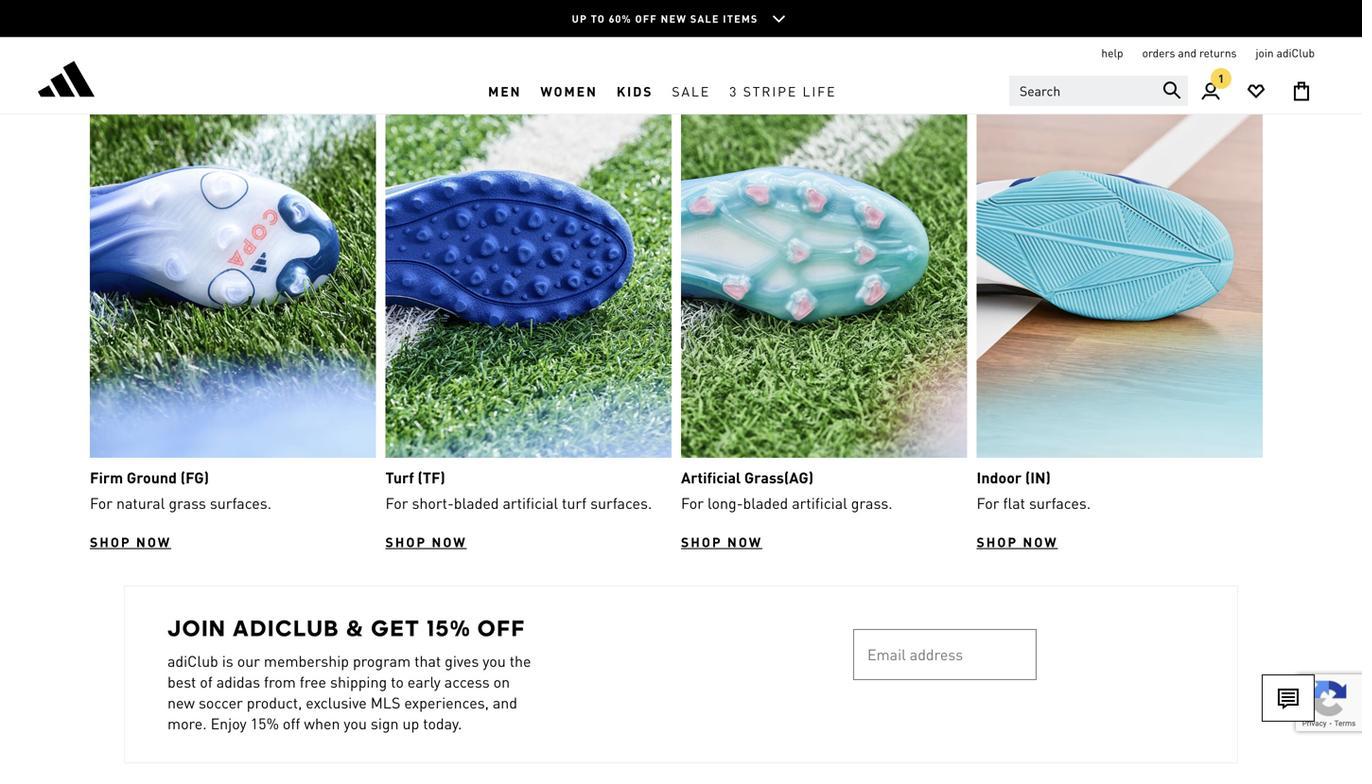 Task type: locate. For each thing, give the bounding box(es) containing it.
surfaces. right turf
[[591, 494, 652, 513]]

15%
[[427, 615, 472, 642], [251, 714, 279, 734]]

orders and returns
[[1143, 45, 1238, 60]]

and
[[1179, 45, 1197, 60], [493, 693, 518, 713]]

ground
[[127, 468, 177, 488]]

and down on
[[493, 693, 518, 713]]

1 horizontal spatial and
[[1179, 45, 1197, 60]]

shop down long-
[[681, 534, 723, 551]]

4 shop now from the left
[[977, 534, 1059, 551]]

1 surfaces. from the left
[[210, 494, 272, 513]]

artificial inside the 'artificial grass(ag) for long-bladed artificial grass.'
[[792, 494, 848, 513]]

now
[[136, 534, 171, 551], [432, 534, 467, 551], [728, 534, 763, 551], [1024, 534, 1059, 551]]

bladed inside the 'artificial grass(ag) for long-bladed artificial grass.'
[[743, 494, 789, 513]]

2 horizontal spatial surfaces.
[[1030, 494, 1091, 513]]

shop now down short-
[[386, 534, 467, 551]]

you
[[483, 652, 506, 671], [344, 714, 367, 734]]

membership
[[264, 652, 349, 671]]

0 horizontal spatial adiclub
[[168, 652, 218, 671]]

artificial left turf
[[503, 494, 558, 513]]

of
[[200, 673, 213, 692]]

shop now down long-
[[681, 534, 763, 551]]

and right orders
[[1179, 45, 1197, 60]]

1 vertical spatial you
[[344, 714, 367, 734]]

1 vertical spatial sale
[[672, 83, 711, 100]]

get
[[371, 615, 421, 642]]

4 for from the left
[[977, 494, 1000, 513]]

15% down product,
[[251, 714, 279, 734]]

  field
[[854, 629, 1037, 681]]

men
[[488, 83, 522, 100]]

1 shop from the left
[[90, 534, 131, 551]]

bladed inside turf (tf) for short-bladed artificial turf surfaces.
[[454, 494, 499, 513]]

firm ground (fg) for natural grass surfaces.
[[90, 468, 272, 513]]

grass
[[169, 494, 206, 513]]

1 horizontal spatial 15%
[[427, 615, 472, 642]]

1 horizontal spatial off
[[636, 12, 658, 25]]

adiclub right join
[[1277, 45, 1316, 60]]

now down flat
[[1024, 534, 1059, 551]]

adiclub
[[1277, 45, 1316, 60], [168, 652, 218, 671]]

shop down natural
[[90, 534, 131, 551]]

short-
[[412, 494, 454, 513]]

when
[[304, 714, 340, 734]]

3 shop from the left
[[681, 534, 723, 551]]

0 horizontal spatial bladed
[[454, 494, 499, 513]]

1 now from the left
[[136, 534, 171, 551]]

shop now button for short-
[[386, 533, 467, 552]]

shop now button
[[90, 533, 171, 552], [386, 533, 467, 552], [681, 533, 763, 552], [977, 533, 1059, 552]]

1 vertical spatial and
[[493, 693, 518, 713]]

0 horizontal spatial off
[[478, 615, 526, 642]]

adiclub inside adiclub is our membership program that gives you the best of adidas from free shipping to early access on new soccer product, exclusive mls experiences, and more. enjoy 15% off when you sign up today.
[[168, 652, 218, 671]]

0 vertical spatial off
[[636, 12, 658, 25]]

sale right new
[[691, 12, 720, 25]]

2 artificial from the left
[[792, 494, 848, 513]]

15% inside adiclub is our membership program that gives you the best of adidas from free shipping to early access on new soccer product, exclusive mls experiences, and more. enjoy 15% off when you sign up today.
[[251, 714, 279, 734]]

for
[[90, 494, 113, 513], [386, 494, 408, 513], [681, 494, 704, 513], [977, 494, 1000, 513]]

grass.
[[852, 494, 893, 513]]

shipping
[[330, 673, 387, 692]]

is
[[222, 652, 234, 671]]

0 horizontal spatial artificial
[[503, 494, 558, 513]]

for left flat
[[977, 494, 1000, 513]]

4 shop now button from the left
[[977, 533, 1059, 552]]

shop now button down short-
[[386, 533, 467, 552]]

1 vertical spatial off
[[478, 615, 526, 642]]

3 stripe life
[[730, 83, 837, 100]]

kids link
[[607, 69, 663, 114]]

for inside firm ground (fg) for natural grass surfaces.
[[90, 494, 113, 513]]

long-
[[708, 494, 743, 513]]

1 vertical spatial adiclub
[[168, 652, 218, 671]]

2 surfaces. from the left
[[591, 494, 652, 513]]

enjoy
[[211, 714, 247, 734]]

surfaces.
[[210, 494, 272, 513], [591, 494, 652, 513], [1030, 494, 1091, 513]]

life
[[803, 83, 837, 100]]

firm
[[90, 468, 123, 488]]

you up on
[[483, 652, 506, 671]]

artificial grass(ag) for long-bladed artificial grass.
[[681, 468, 893, 513]]

0 vertical spatial you
[[483, 652, 506, 671]]

for inside turf (tf) for short-bladed artificial turf surfaces.
[[386, 494, 408, 513]]

shop now for flat
[[977, 534, 1059, 551]]

indoor (in) for flat surfaces.
[[977, 468, 1091, 513]]

product,
[[247, 693, 302, 713]]

now down long-
[[728, 534, 763, 551]]

up
[[403, 714, 420, 734]]

for inside the 'artificial grass(ag) for long-bladed artificial grass.'
[[681, 494, 704, 513]]

3 for from the left
[[681, 494, 704, 513]]

2 shop from the left
[[386, 534, 427, 551]]

to
[[391, 673, 404, 692]]

3 shop now button from the left
[[681, 533, 763, 552]]

main navigation element
[[325, 69, 1000, 114]]

to
[[591, 12, 606, 25]]

shop now button down flat
[[977, 533, 1059, 552]]

help
[[1102, 45, 1124, 60]]

now down short-
[[432, 534, 467, 551]]

shop now button down natural
[[90, 533, 171, 552]]

0 horizontal spatial surfaces.
[[210, 494, 272, 513]]

join
[[168, 615, 227, 642]]

list containing firm ground (fg)
[[90, 76, 1273, 552]]

1 artificial from the left
[[503, 494, 558, 513]]

up to 60% off new sale items
[[572, 12, 759, 25]]

that
[[415, 652, 441, 671]]

1 horizontal spatial surfaces.
[[591, 494, 652, 513]]

shop now button for flat
[[977, 533, 1059, 552]]

surfaces. right grass
[[210, 494, 272, 513]]

today.
[[423, 714, 462, 734]]

for down "firm" at the bottom left of page
[[90, 494, 113, 513]]

0 vertical spatial 15%
[[427, 615, 472, 642]]

3 surfaces. from the left
[[1030, 494, 1091, 513]]

shop down short-
[[386, 534, 427, 551]]

early
[[408, 673, 441, 692]]

15% up the gives
[[427, 615, 472, 642]]

(fg)
[[181, 468, 209, 488]]

adiclub up best
[[168, 652, 218, 671]]

2 now from the left
[[432, 534, 467, 551]]

0 horizontal spatial and
[[493, 693, 518, 713]]

join
[[1256, 45, 1275, 60]]

now for flat
[[1024, 534, 1059, 551]]

experiences,
[[404, 693, 489, 713]]

off
[[283, 714, 300, 734]]

4 now from the left
[[1024, 534, 1059, 551]]

help link
[[1102, 45, 1124, 61]]

3 shop now from the left
[[681, 534, 763, 551]]

0 horizontal spatial 15%
[[251, 714, 279, 734]]

for inside indoor (in) for flat surfaces.
[[977, 494, 1000, 513]]

for down turf
[[386, 494, 408, 513]]

shop
[[90, 534, 131, 551], [386, 534, 427, 551], [681, 534, 723, 551], [977, 534, 1019, 551]]

stripe
[[744, 83, 798, 100]]

0 vertical spatial adiclub
[[1277, 45, 1316, 60]]

adidas
[[217, 673, 260, 692]]

shop now down flat
[[977, 534, 1059, 551]]

sale left 3
[[672, 83, 711, 100]]

1 horizontal spatial artificial
[[792, 494, 848, 513]]

bladed
[[454, 494, 499, 513], [743, 494, 789, 513]]

artificial
[[503, 494, 558, 513], [792, 494, 848, 513]]

and inside adiclub is our membership program that gives you the best of adidas from free shipping to early access on new soccer product, exclusive mls experiences, and more. enjoy 15% off when you sign up today.
[[493, 693, 518, 713]]

turf
[[562, 494, 587, 513]]

sale link
[[663, 69, 720, 114]]

artificial inside turf (tf) for short-bladed artificial turf surfaces.
[[503, 494, 558, 513]]

sale
[[691, 12, 720, 25], [672, 83, 711, 100]]

now down natural
[[136, 534, 171, 551]]

shop now for long-
[[681, 534, 763, 551]]

1 horizontal spatial bladed
[[743, 494, 789, 513]]

surfaces. down (in)
[[1030, 494, 1091, 513]]

1 bladed from the left
[[454, 494, 499, 513]]

shop now
[[90, 534, 171, 551], [386, 534, 467, 551], [681, 534, 763, 551], [977, 534, 1059, 551]]

off
[[636, 12, 658, 25], [478, 615, 526, 642]]

adiclub inside join adiclub link
[[1277, 45, 1316, 60]]

sale inside main navigation element
[[672, 83, 711, 100]]

Search field
[[1010, 76, 1189, 106]]

shop for for
[[90, 534, 131, 551]]

for down artificial
[[681, 494, 704, 513]]

surfaces. inside turf (tf) for short-bladed artificial turf surfaces.
[[591, 494, 652, 513]]

1 for from the left
[[90, 494, 113, 513]]

list
[[90, 76, 1273, 552]]

1 vertical spatial 15%
[[251, 714, 279, 734]]

off up the
[[478, 615, 526, 642]]

3 now from the left
[[728, 534, 763, 551]]

1 link
[[1189, 68, 1234, 114]]

shop now down natural
[[90, 534, 171, 551]]

grass(ag)
[[745, 468, 814, 488]]

1 shop now from the left
[[90, 534, 171, 551]]

bladed for long-
[[743, 494, 789, 513]]

free
[[300, 673, 327, 692]]

off right the 60%
[[636, 12, 658, 25]]

shop down flat
[[977, 534, 1019, 551]]

2 bladed from the left
[[743, 494, 789, 513]]

2 shop now button from the left
[[386, 533, 467, 552]]

0 vertical spatial sale
[[691, 12, 720, 25]]

artificial down grass(ag) in the bottom of the page
[[792, 494, 848, 513]]

2 for from the left
[[386, 494, 408, 513]]

you down exclusive
[[344, 714, 367, 734]]

4 shop from the left
[[977, 534, 1019, 551]]

2 shop now from the left
[[386, 534, 467, 551]]

adiclub
[[233, 615, 340, 642]]

1 shop now button from the left
[[90, 533, 171, 552]]

1 horizontal spatial you
[[483, 652, 506, 671]]

kids
[[617, 83, 653, 100]]

shop now button down long-
[[681, 533, 763, 552]]

1 horizontal spatial adiclub
[[1277, 45, 1316, 60]]



Task type: vqa. For each thing, say whether or not it's contained in the screenshot.
2nd artificial from right
yes



Task type: describe. For each thing, give the bounding box(es) containing it.
mls
[[371, 693, 401, 713]]

items
[[723, 12, 759, 25]]

(tf)
[[418, 468, 446, 488]]

shop now for for
[[90, 534, 171, 551]]

shop now for short-
[[386, 534, 467, 551]]

join adiclub
[[1256, 45, 1316, 60]]

shop for short-
[[386, 534, 427, 551]]

shop now button for for
[[90, 533, 171, 552]]

artificial for turf
[[503, 494, 558, 513]]

bladed for short-
[[454, 494, 499, 513]]

surfaces. inside firm ground (fg) for natural grass surfaces.
[[210, 494, 272, 513]]

men link
[[479, 69, 531, 114]]

surfaces. inside indoor (in) for flat surfaces.
[[1030, 494, 1091, 513]]

flat
[[1004, 494, 1026, 513]]

0 horizontal spatial you
[[344, 714, 367, 734]]

access
[[445, 673, 490, 692]]

women link
[[531, 69, 607, 114]]

best
[[168, 673, 196, 692]]

exclusive
[[306, 693, 367, 713]]

the
[[510, 652, 531, 671]]

1
[[1219, 71, 1225, 86]]

artificial
[[681, 468, 741, 488]]

0 vertical spatial and
[[1179, 45, 1197, 60]]

shop for long-
[[681, 534, 723, 551]]

more.
[[168, 714, 207, 734]]

new
[[168, 693, 195, 713]]

program
[[353, 652, 411, 671]]

60%
[[609, 12, 632, 25]]

now for long-
[[728, 534, 763, 551]]

new
[[661, 12, 687, 25]]

indoor
[[977, 468, 1022, 488]]

women
[[541, 83, 598, 100]]

gives
[[445, 652, 479, 671]]

3
[[730, 83, 739, 100]]

orders
[[1143, 45, 1176, 60]]

artificial for grass.
[[792, 494, 848, 513]]

turf
[[386, 468, 414, 488]]

(in)
[[1026, 468, 1051, 488]]

for for turf (tf) for short-bladed artificial turf surfaces.
[[386, 494, 408, 513]]

for for indoor (in) for flat surfaces.
[[977, 494, 1000, 513]]

shop for flat
[[977, 534, 1019, 551]]

returns
[[1200, 45, 1238, 60]]

orders and returns link
[[1143, 45, 1238, 61]]

from
[[264, 673, 296, 692]]

soccer
[[199, 693, 243, 713]]

join adiclub & get 15% off
[[168, 615, 526, 642]]

&
[[346, 615, 365, 642]]

shop now button for long-
[[681, 533, 763, 552]]

3 stripe life link
[[720, 69, 847, 114]]

now for for
[[136, 534, 171, 551]]

up
[[572, 12, 588, 25]]

sign
[[371, 714, 399, 734]]

natural
[[116, 494, 165, 513]]

turf (tf) for short-bladed artificial turf surfaces.
[[386, 468, 652, 513]]

adiclub is our membership program that gives you the best of adidas from free shipping to early access on new soccer product, exclusive mls experiences, and more. enjoy 15% off when you sign up today.
[[168, 652, 531, 734]]

our
[[237, 652, 260, 671]]

now for short-
[[432, 534, 467, 551]]

on
[[494, 673, 510, 692]]

join adiclub link
[[1256, 45, 1316, 61]]

for for artificial grass(ag) for long-bladed artificial grass.
[[681, 494, 704, 513]]



